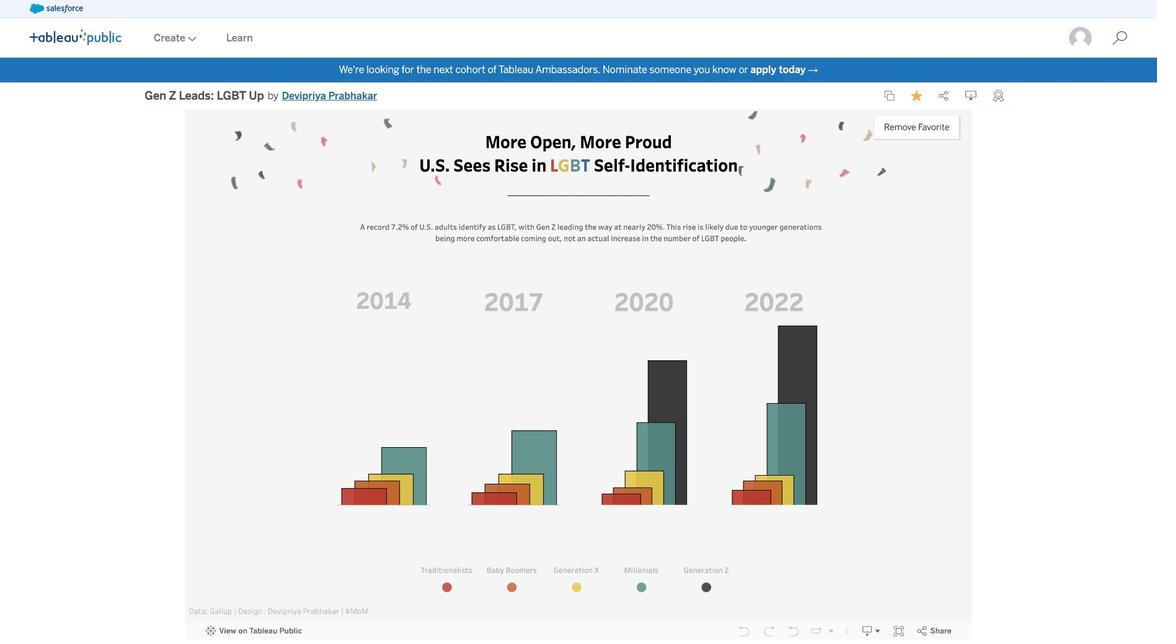 Task type: describe. For each thing, give the bounding box(es) containing it.
nominate for viz of the day image
[[994, 90, 1005, 102]]

favorite button image
[[912, 90, 923, 101]]

create image
[[186, 36, 197, 41]]

salesforce logo image
[[30, 4, 83, 14]]



Task type: vqa. For each thing, say whether or not it's contained in the screenshot.
Dirk.Hardpeck icon
no



Task type: locate. For each thing, give the bounding box(es) containing it.
logo image
[[30, 29, 122, 45]]

make a copy image
[[885, 90, 896, 101]]

download image
[[967, 90, 978, 101]]

go to search image
[[1099, 31, 1143, 46]]

t.turtle image
[[1069, 26, 1094, 50]]

share image
[[939, 90, 951, 101]]



